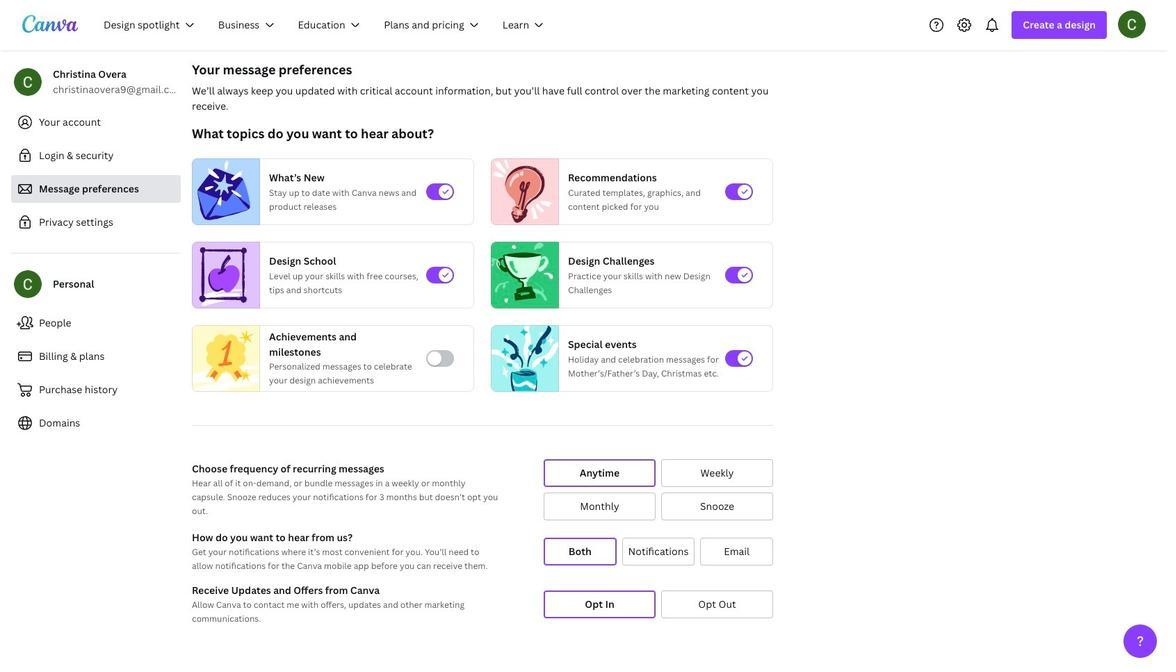 Task type: describe. For each thing, give the bounding box(es) containing it.
christina overa image
[[1118, 10, 1146, 38]]



Task type: vqa. For each thing, say whether or not it's contained in the screenshot.
products
no



Task type: locate. For each thing, give the bounding box(es) containing it.
topic image
[[193, 159, 254, 225], [492, 159, 553, 225], [193, 242, 254, 309], [492, 242, 553, 309], [193, 322, 259, 395], [492, 322, 558, 395]]

None button
[[544, 460, 656, 488], [661, 460, 773, 488], [544, 493, 656, 521], [661, 493, 773, 521], [544, 538, 617, 566], [622, 538, 695, 566], [701, 538, 773, 566], [544, 591, 656, 619], [661, 591, 773, 619], [544, 460, 656, 488], [661, 460, 773, 488], [544, 493, 656, 521], [661, 493, 773, 521], [544, 538, 617, 566], [622, 538, 695, 566], [701, 538, 773, 566], [544, 591, 656, 619], [661, 591, 773, 619]]

top level navigation element
[[95, 11, 559, 39]]



